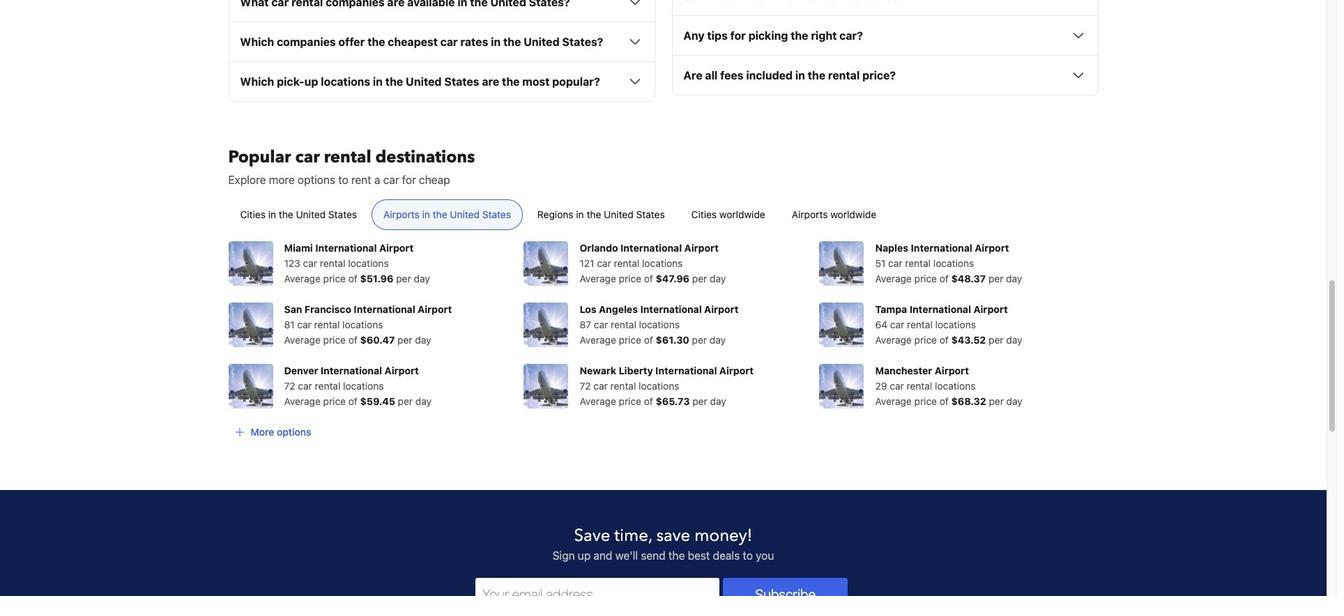 Task type: vqa. For each thing, say whether or not it's contained in the screenshot.


Task type: describe. For each thing, give the bounding box(es) containing it.
average inside manchester airport 29 car rental locations average price of $68.32 per day
[[876, 396, 912, 408]]

price inside the orlando international airport 121 car rental locations average price of $47.96 per day
[[619, 273, 642, 285]]

cheap car rental at denver international airport – den image
[[228, 364, 273, 409]]

average inside newark liberty international airport 72 car rental locations average price of $65.73 per day
[[580, 396, 617, 408]]

car inside naples international airport 51 car rental locations average price of $48.37 per day
[[889, 258, 903, 269]]

day inside naples international airport 51 car rental locations average price of $48.37 per day
[[1007, 273, 1023, 285]]

are all fees included in the rental price? button
[[684, 67, 1087, 84]]

price?
[[863, 69, 896, 82]]

cheap car rental at manchester airport – man image
[[820, 364, 865, 409]]

popular car rental destinations explore more options to rent a car for cheap
[[228, 146, 475, 186]]

rental inside popular car rental destinations explore more options to rent a car for cheap
[[324, 146, 371, 169]]

$43.52
[[952, 334, 987, 346]]

87
[[580, 319, 592, 331]]

car inside los angeles international airport 87 car rental locations average price of $61.30 per day
[[594, 319, 609, 331]]

deals
[[713, 550, 740, 562]]

123
[[284, 258, 300, 269]]

explore
[[228, 174, 266, 186]]

cities in the united states button
[[228, 200, 369, 230]]

day inside newark liberty international airport 72 car rental locations average price of $65.73 per day
[[710, 396, 727, 408]]

time,
[[615, 525, 653, 548]]

cheap
[[419, 174, 450, 186]]

price inside newark liberty international airport 72 car rental locations average price of $65.73 per day
[[619, 396, 642, 408]]

airport inside manchester airport 29 car rental locations average price of $68.32 per day
[[935, 365, 970, 377]]

the right offer
[[368, 36, 385, 48]]

per inside newark liberty international airport 72 car rental locations average price of $65.73 per day
[[693, 396, 708, 408]]

naples
[[876, 242, 909, 254]]

$59.45
[[360, 396, 395, 408]]

the down the cheap at the top of the page
[[433, 209, 448, 221]]

cheap car rental at naples international airport – nap image
[[820, 242, 865, 286]]

to inside popular car rental destinations explore more options to rent a car for cheap
[[338, 174, 349, 186]]

regions in the united states
[[538, 209, 665, 221]]

29
[[876, 380, 888, 392]]

cities for cities in the united states
[[240, 209, 266, 221]]

for inside "dropdown button"
[[731, 29, 746, 42]]

average inside miami international airport 123 car rental locations average price of $51.96 per day
[[284, 273, 321, 285]]

tips
[[708, 29, 728, 42]]

car inside san francisco international airport 81 car rental locations average price of $60.47 per day
[[297, 319, 312, 331]]

are all fees included in the rental price?
[[684, 69, 896, 82]]

regions in the united states button
[[526, 200, 677, 230]]

rental inside newark liberty international airport 72 car rental locations average price of $65.73 per day
[[611, 380, 636, 392]]

car inside dropdown button
[[441, 36, 458, 48]]

airport inside miami international airport 123 car rental locations average price of $51.96 per day
[[379, 242, 414, 254]]

day inside tampa international airport 64 car rental locations average price of $43.52 per day
[[1007, 334, 1023, 346]]

international inside los angeles international airport 87 car rental locations average price of $61.30 per day
[[641, 304, 702, 315]]

save
[[574, 525, 611, 548]]

included
[[747, 69, 793, 82]]

orlando
[[580, 242, 618, 254]]

price inside miami international airport 123 car rental locations average price of $51.96 per day
[[323, 273, 346, 285]]

rental inside los angeles international airport 87 car rental locations average price of $61.30 per day
[[611, 319, 637, 331]]

which pick-up locations in the united states are the most popular? button
[[240, 73, 644, 90]]

save time, save money! sign up and we'll send the best deals to you
[[553, 525, 775, 562]]

options inside more options button
[[277, 426, 311, 438]]

day inside manchester airport 29 car rental locations average price of $68.32 per day
[[1007, 396, 1023, 408]]

of inside the orlando international airport 121 car rental locations average price of $47.96 per day
[[644, 273, 654, 285]]

per inside naples international airport 51 car rental locations average price of $48.37 per day
[[989, 273, 1004, 285]]

in down the cheap at the top of the page
[[422, 209, 430, 221]]

which companies offer the cheapest car rates  in the united states?
[[240, 36, 604, 48]]

manchester
[[876, 365, 933, 377]]

locations inside denver international airport 72 car rental locations average price of $59.45 per day
[[343, 380, 384, 392]]

more
[[251, 426, 274, 438]]

airports in the united states
[[384, 209, 511, 221]]

cheap car rental at san francisco international airport – sfo image
[[228, 303, 273, 348]]

of inside miami international airport 123 car rental locations average price of $51.96 per day
[[349, 273, 358, 285]]

san francisco international airport 81 car rental locations average price of $60.47 per day
[[284, 304, 452, 346]]

airport inside denver international airport 72 car rental locations average price of $59.45 per day
[[385, 365, 419, 377]]

average inside naples international airport 51 car rental locations average price of $48.37 per day
[[876, 273, 912, 285]]

miami international airport 123 car rental locations average price of $51.96 per day
[[284, 242, 430, 285]]

$68.32
[[952, 396, 987, 408]]

tampa international airport 64 car rental locations average price of $43.52 per day
[[876, 304, 1023, 346]]

$51.96
[[360, 273, 394, 285]]

newark
[[580, 365, 617, 377]]

the up orlando
[[587, 209, 602, 221]]

locations inside newark liberty international airport 72 car rental locations average price of $65.73 per day
[[639, 380, 680, 392]]

airports worldwide button
[[780, 200, 889, 230]]

all
[[706, 69, 718, 82]]

united for airports in the united states
[[450, 209, 480, 221]]

day inside miami international airport 123 car rental locations average price of $51.96 per day
[[414, 273, 430, 285]]

international inside miami international airport 123 car rental locations average price of $51.96 per day
[[315, 242, 377, 254]]

cheap car rental at los angeles international airport – lax image
[[524, 303, 569, 348]]

are
[[684, 69, 703, 82]]

up inside save time, save money! sign up and we'll send the best deals to you
[[578, 550, 591, 562]]

81
[[284, 319, 295, 331]]

save
[[657, 525, 691, 548]]

rental inside san francisco international airport 81 car rental locations average price of $60.47 per day
[[314, 319, 340, 331]]

airport inside tampa international airport 64 car rental locations average price of $43.52 per day
[[974, 304, 1008, 315]]

the right rates on the left top of the page
[[504, 36, 521, 48]]

$47.96
[[656, 273, 690, 285]]

any tips for picking the right car? button
[[684, 27, 1087, 44]]

in right regions
[[576, 209, 584, 221]]

best
[[688, 550, 710, 562]]

cheap car rental at orlando international airport – mco image
[[524, 242, 569, 286]]

and
[[594, 550, 613, 562]]

which for which pick-up locations in the united states are the most popular?
[[240, 76, 274, 88]]

rental inside dropdown button
[[829, 69, 860, 82]]

more options
[[251, 426, 311, 438]]

the inside button
[[279, 209, 293, 221]]

in inside button
[[268, 209, 276, 221]]

of inside denver international airport 72 car rental locations average price of $59.45 per day
[[349, 396, 358, 408]]

more
[[269, 174, 295, 186]]

of inside los angeles international airport 87 car rental locations average price of $61.30 per day
[[644, 334, 654, 346]]

right
[[812, 29, 837, 42]]

day inside denver international airport 72 car rental locations average price of $59.45 per day
[[416, 396, 432, 408]]

64
[[876, 319, 888, 331]]

popular?
[[553, 76, 600, 88]]

united for cities in the united states
[[296, 209, 326, 221]]

the inside "dropdown button"
[[791, 29, 809, 42]]

popular
[[228, 146, 291, 169]]

price inside san francisco international airport 81 car rental locations average price of $60.47 per day
[[323, 334, 346, 346]]

any
[[684, 29, 705, 42]]

airport inside los angeles international airport 87 car rental locations average price of $61.30 per day
[[705, 304, 739, 315]]

united down which companies offer the cheapest car rates  in the united states?
[[406, 76, 442, 88]]

are
[[482, 76, 500, 88]]

manchester airport 29 car rental locations average price of $68.32 per day
[[876, 365, 1023, 408]]

to inside save time, save money! sign up and we'll send the best deals to you
[[743, 550, 753, 562]]

naples international airport 51 car rental locations average price of $48.37 per day
[[876, 242, 1023, 285]]

airport inside the orlando international airport 121 car rental locations average price of $47.96 per day
[[685, 242, 719, 254]]

per inside denver international airport 72 car rental locations average price of $59.45 per day
[[398, 396, 413, 408]]

destinations
[[376, 146, 475, 169]]

cheap car rental at newark liberty international airport – ewr image
[[524, 364, 569, 409]]

cities worldwide button
[[680, 200, 778, 230]]

car inside manchester airport 29 car rental locations average price of $68.32 per day
[[890, 380, 905, 392]]

fees
[[721, 69, 744, 82]]

cities in the united states
[[240, 209, 357, 221]]

picking
[[749, 29, 788, 42]]

$60.47
[[360, 334, 395, 346]]

san
[[284, 304, 302, 315]]

locations inside manchester airport 29 car rental locations average price of $68.32 per day
[[935, 380, 976, 392]]

miami
[[284, 242, 313, 254]]

rental inside denver international airport 72 car rental locations average price of $59.45 per day
[[315, 380, 341, 392]]

international inside naples international airport 51 car rental locations average price of $48.37 per day
[[911, 242, 973, 254]]

states for regions in the united states
[[637, 209, 665, 221]]

of inside newark liberty international airport 72 car rental locations average price of $65.73 per day
[[644, 396, 654, 408]]

cities for cities worldwide
[[692, 209, 717, 221]]

international inside denver international airport 72 car rental locations average price of $59.45 per day
[[321, 365, 382, 377]]

rental inside manchester airport 29 car rental locations average price of $68.32 per day
[[907, 380, 933, 392]]

car inside denver international airport 72 car rental locations average price of $59.45 per day
[[298, 380, 312, 392]]

the right are
[[502, 76, 520, 88]]

locations inside miami international airport 123 car rental locations average price of $51.96 per day
[[348, 258, 389, 269]]

of inside manchester airport 29 car rental locations average price of $68.32 per day
[[940, 396, 949, 408]]



Task type: locate. For each thing, give the bounding box(es) containing it.
rental down manchester
[[907, 380, 933, 392]]

1 horizontal spatial for
[[731, 29, 746, 42]]

locations up $59.45
[[343, 380, 384, 392]]

day right $47.96 on the top of page
[[710, 273, 726, 285]]

which
[[240, 36, 274, 48], [240, 76, 274, 88]]

1 vertical spatial up
[[578, 550, 591, 562]]

price inside denver international airport 72 car rental locations average price of $59.45 per day
[[323, 396, 346, 408]]

of left "$48.37"
[[940, 273, 949, 285]]

of left $43.52
[[940, 334, 949, 346]]

51
[[876, 258, 886, 269]]

airports inside button
[[384, 209, 420, 221]]

any tips for picking the right car?
[[684, 29, 864, 42]]

tab list containing cities in the united states
[[217, 200, 1110, 231]]

states for cities in the united states
[[328, 209, 357, 221]]

1 horizontal spatial to
[[743, 550, 753, 562]]

airports for airports worldwide
[[792, 209, 828, 221]]

international up $61.30 on the bottom
[[641, 304, 702, 315]]

which pick-up locations in the united states are the most popular?
[[240, 76, 600, 88]]

average inside tampa international airport 64 car rental locations average price of $43.52 per day
[[876, 334, 912, 346]]

$61.30
[[656, 334, 690, 346]]

0 horizontal spatial up
[[305, 76, 318, 88]]

of inside naples international airport 51 car rental locations average price of $48.37 per day
[[940, 273, 949, 285]]

0 horizontal spatial 72
[[284, 380, 296, 392]]

locations up $47.96 on the top of page
[[642, 258, 683, 269]]

united up miami in the left top of the page
[[296, 209, 326, 221]]

average down 29
[[876, 396, 912, 408]]

0 horizontal spatial to
[[338, 174, 349, 186]]

car right popular
[[295, 146, 320, 169]]

72 down newark at the left bottom of page
[[580, 380, 591, 392]]

121
[[580, 258, 595, 269]]

1 which from the top
[[240, 36, 274, 48]]

price down liberty
[[619, 396, 642, 408]]

car down orlando
[[597, 258, 612, 269]]

cheapest
[[388, 36, 438, 48]]

for right tips at right top
[[731, 29, 746, 42]]

international
[[315, 242, 377, 254], [621, 242, 682, 254], [911, 242, 973, 254], [354, 304, 416, 315], [641, 304, 702, 315], [910, 304, 972, 315], [321, 365, 382, 377], [656, 365, 717, 377]]

locations inside tampa international airport 64 car rental locations average price of $43.52 per day
[[936, 319, 977, 331]]

airports
[[384, 209, 420, 221], [792, 209, 828, 221]]

average down denver
[[284, 396, 321, 408]]

options inside popular car rental destinations explore more options to rent a car for cheap
[[298, 174, 336, 186]]

states left regions
[[483, 209, 511, 221]]

airport inside naples international airport 51 car rental locations average price of $48.37 per day
[[975, 242, 1010, 254]]

price up angeles
[[619, 273, 642, 285]]

offer
[[339, 36, 365, 48]]

rental inside tampa international airport 64 car rental locations average price of $43.52 per day
[[908, 319, 933, 331]]

rental down naples
[[906, 258, 931, 269]]

you
[[756, 550, 775, 562]]

up
[[305, 76, 318, 88], [578, 550, 591, 562]]

locations up $68.32
[[935, 380, 976, 392]]

cities
[[240, 209, 266, 221], [692, 209, 717, 221]]

the down cheapest
[[386, 76, 403, 88]]

locations
[[321, 76, 371, 88], [348, 258, 389, 269], [642, 258, 683, 269], [934, 258, 975, 269], [343, 319, 383, 331], [639, 319, 680, 331], [936, 319, 977, 331], [343, 380, 384, 392], [639, 380, 680, 392], [935, 380, 976, 392]]

$65.73
[[656, 396, 690, 408]]

average inside san francisco international airport 81 car rental locations average price of $60.47 per day
[[284, 334, 321, 346]]

the down 'right'
[[808, 69, 826, 82]]

in down more
[[268, 209, 276, 221]]

pick-
[[277, 76, 305, 88]]

price inside manchester airport 29 car rental locations average price of $68.32 per day
[[915, 396, 938, 408]]

average down 87
[[580, 334, 617, 346]]

for
[[731, 29, 746, 42], [402, 174, 416, 186]]

the down save
[[669, 550, 685, 562]]

car right 51
[[889, 258, 903, 269]]

which companies offer the cheapest car rates  in the united states? button
[[240, 34, 644, 50]]

price down manchester
[[915, 396, 938, 408]]

per
[[396, 273, 411, 285], [693, 273, 708, 285], [989, 273, 1004, 285], [398, 334, 413, 346], [692, 334, 707, 346], [989, 334, 1004, 346], [398, 396, 413, 408], [693, 396, 708, 408], [989, 396, 1004, 408]]

Your email address email field
[[476, 578, 720, 596]]

day inside the orlando international airport 121 car rental locations average price of $47.96 per day
[[710, 273, 726, 285]]

international inside tampa international airport 64 car rental locations average price of $43.52 per day
[[910, 304, 972, 315]]

newark liberty international airport 72 car rental locations average price of $65.73 per day
[[580, 365, 754, 408]]

of inside san francisco international airport 81 car rental locations average price of $60.47 per day
[[349, 334, 358, 346]]

car inside newark liberty international airport 72 car rental locations average price of $65.73 per day
[[594, 380, 608, 392]]

international inside san francisco international airport 81 car rental locations average price of $60.47 per day
[[354, 304, 416, 315]]

0 horizontal spatial cities
[[240, 209, 266, 221]]

airport inside san francisco international airport 81 car rental locations average price of $60.47 per day
[[418, 304, 452, 315]]

car down newark at the left bottom of page
[[594, 380, 608, 392]]

los angeles international airport 87 car rental locations average price of $61.30 per day
[[580, 304, 739, 346]]

rental down the tampa
[[908, 319, 933, 331]]

locations up $65.73
[[639, 380, 680, 392]]

rental down denver
[[315, 380, 341, 392]]

day right $59.45
[[416, 396, 432, 408]]

of left $68.32
[[940, 396, 949, 408]]

average inside the orlando international airport 121 car rental locations average price of $47.96 per day
[[580, 273, 617, 285]]

rental inside naples international airport 51 car rental locations average price of $48.37 per day
[[906, 258, 931, 269]]

1 horizontal spatial airports
[[792, 209, 828, 221]]

denver international airport 72 car rental locations average price of $59.45 per day
[[284, 365, 432, 408]]

1 vertical spatial which
[[240, 76, 274, 88]]

day inside san francisco international airport 81 car rental locations average price of $60.47 per day
[[415, 334, 431, 346]]

day right $51.96
[[414, 273, 430, 285]]

1 vertical spatial options
[[277, 426, 311, 438]]

united down the cheap at the top of the page
[[450, 209, 480, 221]]

locations up "$48.37"
[[934, 258, 975, 269]]

international inside newark liberty international airport 72 car rental locations average price of $65.73 per day
[[656, 365, 717, 377]]

average inside los angeles international airport 87 car rental locations average price of $61.30 per day
[[580, 334, 617, 346]]

car down denver
[[298, 380, 312, 392]]

to left you
[[743, 550, 753, 562]]

of inside tampa international airport 64 car rental locations average price of $43.52 per day
[[940, 334, 949, 346]]

1 vertical spatial to
[[743, 550, 753, 562]]

the down more
[[279, 209, 293, 221]]

car right 64
[[891, 319, 905, 331]]

2 worldwide from the left
[[831, 209, 877, 221]]

1 horizontal spatial cities
[[692, 209, 717, 221]]

1 horizontal spatial up
[[578, 550, 591, 562]]

to
[[338, 174, 349, 186], [743, 550, 753, 562]]

locations up '$60.47'
[[343, 319, 383, 331]]

rental right 123
[[320, 258, 346, 269]]

price inside tampa international airport 64 car rental locations average price of $43.52 per day
[[915, 334, 938, 346]]

per right $51.96
[[396, 273, 411, 285]]

cheap car rental at miami international airport – mia image
[[228, 242, 273, 286]]

price inside naples international airport 51 car rental locations average price of $48.37 per day
[[915, 273, 938, 285]]

1 horizontal spatial worldwide
[[831, 209, 877, 221]]

price inside los angeles international airport 87 car rental locations average price of $61.30 per day
[[619, 334, 642, 346]]

72 inside newark liberty international airport 72 car rental locations average price of $65.73 per day
[[580, 380, 591, 392]]

per right '$60.47'
[[398, 334, 413, 346]]

car right a
[[383, 174, 399, 186]]

states for airports in the united states
[[483, 209, 511, 221]]

72 down denver
[[284, 380, 296, 392]]

the inside save time, save money! sign up and we'll send the best deals to you
[[669, 550, 685, 562]]

worldwide
[[720, 209, 766, 221], [831, 209, 877, 221]]

car inside the orlando international airport 121 car rental locations average price of $47.96 per day
[[597, 258, 612, 269]]

rental inside the orlando international airport 121 car rental locations average price of $47.96 per day
[[614, 258, 640, 269]]

rent
[[351, 174, 372, 186]]

1 worldwide from the left
[[720, 209, 766, 221]]

per right $59.45
[[398, 396, 413, 408]]

rates
[[461, 36, 489, 48]]

regions
[[538, 209, 574, 221]]

average down 121
[[580, 273, 617, 285]]

international inside the orlando international airport 121 car rental locations average price of $47.96 per day
[[621, 242, 682, 254]]

states down rent on the top left
[[328, 209, 357, 221]]

day right "$48.37"
[[1007, 273, 1023, 285]]

0 vertical spatial to
[[338, 174, 349, 186]]

states
[[445, 76, 480, 88], [328, 209, 357, 221], [483, 209, 511, 221], [637, 209, 665, 221]]

average down 81
[[284, 334, 321, 346]]

rental
[[829, 69, 860, 82], [324, 146, 371, 169], [320, 258, 346, 269], [614, 258, 640, 269], [906, 258, 931, 269], [314, 319, 340, 331], [611, 319, 637, 331], [908, 319, 933, 331], [315, 380, 341, 392], [611, 380, 636, 392], [907, 380, 933, 392]]

2 cities from the left
[[692, 209, 717, 221]]

a
[[375, 174, 381, 186]]

1 horizontal spatial 72
[[580, 380, 591, 392]]

cities worldwide
[[692, 209, 766, 221]]

car right 87
[[594, 319, 609, 331]]

rental down angeles
[[611, 319, 637, 331]]

united
[[524, 36, 560, 48], [406, 76, 442, 88], [296, 209, 326, 221], [450, 209, 480, 221], [604, 209, 634, 221]]

most
[[523, 76, 550, 88]]

day right '$60.47'
[[415, 334, 431, 346]]

which left pick-
[[240, 76, 274, 88]]

locations inside the orlando international airport 121 car rental locations average price of $47.96 per day
[[642, 258, 683, 269]]

airport inside newark liberty international airport 72 car rental locations average price of $65.73 per day
[[720, 365, 754, 377]]

locations up $51.96
[[348, 258, 389, 269]]

1 cities from the left
[[240, 209, 266, 221]]

average down newark at the left bottom of page
[[580, 396, 617, 408]]

per inside miami international airport 123 car rental locations average price of $51.96 per day
[[396, 273, 411, 285]]

which for which companies offer the cheapest car rates  in the united states?
[[240, 36, 274, 48]]

rental down orlando
[[614, 258, 640, 269]]

international down '$60.47'
[[321, 365, 382, 377]]

airports in the united states button
[[372, 200, 523, 230]]

united up most on the left of the page
[[524, 36, 560, 48]]

day inside los angeles international airport 87 car rental locations average price of $61.30 per day
[[710, 334, 726, 346]]

denver
[[284, 365, 318, 377]]

car inside tampa international airport 64 car rental locations average price of $43.52 per day
[[891, 319, 905, 331]]

locations inside naples international airport 51 car rental locations average price of $48.37 per day
[[934, 258, 975, 269]]

up left and
[[578, 550, 591, 562]]

rental inside miami international airport 123 car rental locations average price of $51.96 per day
[[320, 258, 346, 269]]

tampa
[[876, 304, 908, 315]]

rental left price? at the top right of the page
[[829, 69, 860, 82]]

states inside dropdown button
[[445, 76, 480, 88]]

of left $47.96 on the top of page
[[644, 273, 654, 285]]

united inside button
[[296, 209, 326, 221]]

2 which from the top
[[240, 76, 274, 88]]

companies
[[277, 36, 336, 48]]

of left $51.96
[[349, 273, 358, 285]]

locations down offer
[[321, 76, 371, 88]]

price
[[323, 273, 346, 285], [619, 273, 642, 285], [915, 273, 938, 285], [323, 334, 346, 346], [619, 334, 642, 346], [915, 334, 938, 346], [323, 396, 346, 408], [619, 396, 642, 408], [915, 396, 938, 408]]

we'll
[[616, 550, 638, 562]]

locations inside which pick-up locations in the united states are the most popular? dropdown button
[[321, 76, 371, 88]]

price down the francisco
[[323, 334, 346, 346]]

$48.37
[[952, 273, 986, 285]]

los
[[580, 304, 597, 315]]

day
[[414, 273, 430, 285], [710, 273, 726, 285], [1007, 273, 1023, 285], [415, 334, 431, 346], [710, 334, 726, 346], [1007, 334, 1023, 346], [416, 396, 432, 408], [710, 396, 727, 408], [1007, 396, 1023, 408]]

day right $65.73
[[710, 396, 727, 408]]

options
[[298, 174, 336, 186], [277, 426, 311, 438]]

in right rates on the left top of the page
[[491, 36, 501, 48]]

2 airports from the left
[[792, 209, 828, 221]]

united up orlando
[[604, 209, 634, 221]]

price left "$48.37"
[[915, 273, 938, 285]]

united for regions in the united states
[[604, 209, 634, 221]]

per inside los angeles international airport 87 car rental locations average price of $61.30 per day
[[692, 334, 707, 346]]

price up liberty
[[619, 334, 642, 346]]

0 horizontal spatial worldwide
[[720, 209, 766, 221]]

locations up $61.30 on the bottom
[[639, 319, 680, 331]]

price up manchester
[[915, 334, 938, 346]]

1 72 from the left
[[284, 380, 296, 392]]

airports down the cheap at the top of the page
[[384, 209, 420, 221]]

in right included
[[796, 69, 806, 82]]

airports worldwide
[[792, 209, 877, 221]]

the
[[791, 29, 809, 42], [368, 36, 385, 48], [504, 36, 521, 48], [808, 69, 826, 82], [386, 76, 403, 88], [502, 76, 520, 88], [279, 209, 293, 221], [433, 209, 448, 221], [587, 209, 602, 221], [669, 550, 685, 562]]

cheap car rental at tampa international airport – tpa image
[[820, 303, 865, 348]]

0 vertical spatial options
[[298, 174, 336, 186]]

price up the francisco
[[323, 273, 346, 285]]

liberty
[[619, 365, 653, 377]]

average
[[284, 273, 321, 285], [580, 273, 617, 285], [876, 273, 912, 285], [284, 334, 321, 346], [580, 334, 617, 346], [876, 334, 912, 346], [284, 396, 321, 408], [580, 396, 617, 408], [876, 396, 912, 408]]

to left rent on the top left
[[338, 174, 349, 186]]

per inside the orlando international airport 121 car rental locations average price of $47.96 per day
[[693, 273, 708, 285]]

worldwide for airports worldwide
[[831, 209, 877, 221]]

rental down liberty
[[611, 380, 636, 392]]

money!
[[695, 525, 753, 548]]

francisco
[[305, 304, 352, 315]]

car
[[441, 36, 458, 48], [295, 146, 320, 169], [383, 174, 399, 186], [303, 258, 317, 269], [597, 258, 612, 269], [889, 258, 903, 269], [297, 319, 312, 331], [594, 319, 609, 331], [891, 319, 905, 331], [298, 380, 312, 392], [594, 380, 608, 392], [890, 380, 905, 392]]

day right $43.52
[[1007, 334, 1023, 346]]

per inside tampa international airport 64 car rental locations average price of $43.52 per day
[[989, 334, 1004, 346]]

international up $65.73
[[656, 365, 717, 377]]

for inside popular car rental destinations explore more options to rent a car for cheap
[[402, 174, 416, 186]]

worldwide inside button
[[720, 209, 766, 221]]

in
[[491, 36, 501, 48], [796, 69, 806, 82], [373, 76, 383, 88], [268, 209, 276, 221], [422, 209, 430, 221], [576, 209, 584, 221]]

international up $47.96 on the top of page
[[621, 242, 682, 254]]

car?
[[840, 29, 864, 42]]

international up "$48.37"
[[911, 242, 973, 254]]

states up the orlando international airport 121 car rental locations average price of $47.96 per day
[[637, 209, 665, 221]]

angeles
[[599, 304, 638, 315]]

1 airports from the left
[[384, 209, 420, 221]]

2 72 from the left
[[580, 380, 591, 392]]

in down which companies offer the cheapest car rates  in the united states?
[[373, 76, 383, 88]]

of left $65.73
[[644, 396, 654, 408]]

average down 64
[[876, 334, 912, 346]]

for left the cheap at the top of the page
[[402, 174, 416, 186]]

states?
[[563, 36, 604, 48]]

up down companies on the left
[[305, 76, 318, 88]]

worldwide for cities worldwide
[[720, 209, 766, 221]]

more options button
[[228, 420, 317, 445]]

72 inside denver international airport 72 car rental locations average price of $59.45 per day
[[284, 380, 296, 392]]

0 vertical spatial up
[[305, 76, 318, 88]]

price left $59.45
[[323, 396, 346, 408]]

per inside manchester airport 29 car rental locations average price of $68.32 per day
[[989, 396, 1004, 408]]

the left 'right'
[[791, 29, 809, 42]]

locations inside los angeles international airport 87 car rental locations average price of $61.30 per day
[[639, 319, 680, 331]]

sign
[[553, 550, 575, 562]]

locations up $43.52
[[936, 319, 977, 331]]

per inside san francisco international airport 81 car rental locations average price of $60.47 per day
[[398, 334, 413, 346]]

send
[[641, 550, 666, 562]]

locations inside san francisco international airport 81 car rental locations average price of $60.47 per day
[[343, 319, 383, 331]]

up inside dropdown button
[[305, 76, 318, 88]]

0 horizontal spatial airports
[[384, 209, 420, 221]]

average inside denver international airport 72 car rental locations average price of $59.45 per day
[[284, 396, 321, 408]]

per right $43.52
[[989, 334, 1004, 346]]

airport
[[379, 242, 414, 254], [685, 242, 719, 254], [975, 242, 1010, 254], [418, 304, 452, 315], [705, 304, 739, 315], [974, 304, 1008, 315], [385, 365, 419, 377], [720, 365, 754, 377], [935, 365, 970, 377]]

1 vertical spatial for
[[402, 174, 416, 186]]

per right "$48.37"
[[989, 273, 1004, 285]]

0 horizontal spatial for
[[402, 174, 416, 186]]

international up $51.96
[[315, 242, 377, 254]]

tab list
[[217, 200, 1110, 231]]

international up '$60.47'
[[354, 304, 416, 315]]

72
[[284, 380, 296, 392], [580, 380, 591, 392]]

of left '$60.47'
[[349, 334, 358, 346]]

car inside miami international airport 123 car rental locations average price of $51.96 per day
[[303, 258, 317, 269]]

airports for airports in the united states
[[384, 209, 420, 221]]

orlando international airport 121 car rental locations average price of $47.96 per day
[[580, 242, 726, 285]]

states inside button
[[328, 209, 357, 221]]

which left companies on the left
[[240, 36, 274, 48]]

0 vertical spatial which
[[240, 36, 274, 48]]

0 vertical spatial for
[[731, 29, 746, 42]]



